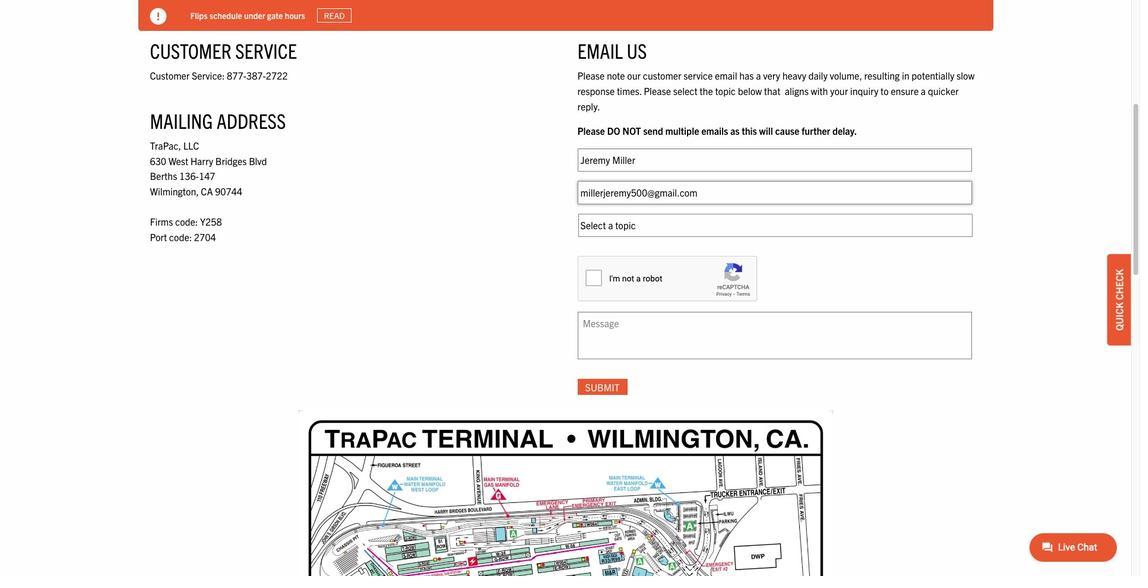 Task type: vqa. For each thing, say whether or not it's contained in the screenshot.
2nd 09/30/2023 from the left
no



Task type: describe. For each thing, give the bounding box(es) containing it.
very
[[764, 70, 781, 82]]

berths
[[150, 170, 177, 182]]

under
[[244, 10, 265, 21]]

1 vertical spatial code:
[[169, 231, 192, 243]]

147
[[199, 170, 215, 182]]

with
[[811, 85, 829, 97]]

delay.
[[833, 125, 858, 137]]

2704
[[194, 231, 216, 243]]

customer for customer service: 877-387-2722
[[150, 70, 190, 82]]

inquiry
[[851, 85, 879, 97]]

our
[[628, 70, 641, 82]]

1 vertical spatial a
[[921, 85, 926, 97]]

Your Email text field
[[578, 181, 972, 204]]

daily
[[809, 70, 828, 82]]

136-
[[179, 170, 199, 182]]

service
[[235, 38, 297, 63]]

630
[[150, 155, 166, 167]]

topic
[[716, 85, 736, 97]]

send
[[644, 125, 664, 137]]

select
[[674, 85, 698, 97]]

flips schedule under gate hours
[[190, 10, 305, 21]]

further
[[802, 125, 831, 137]]

service
[[684, 70, 713, 82]]

do
[[608, 125, 621, 137]]

trapac,
[[150, 140, 181, 152]]

solid image
[[150, 8, 167, 25]]

trapac, llc 630 west harry bridges blvd berths 136-147 wilmington, ca 90744
[[150, 140, 267, 197]]

the
[[700, 85, 713, 97]]

quicker
[[929, 85, 959, 97]]

check
[[1114, 269, 1126, 300]]

387-
[[247, 70, 266, 82]]

please for our
[[578, 70, 605, 82]]

schedule
[[210, 10, 242, 21]]

877-
[[227, 70, 247, 82]]

gate
[[267, 10, 283, 21]]

will
[[760, 125, 773, 137]]

response
[[578, 85, 615, 97]]

cause
[[776, 125, 800, 137]]

customer
[[643, 70, 682, 82]]

2722
[[266, 70, 288, 82]]

reply.
[[578, 100, 601, 112]]

us
[[627, 38, 647, 63]]

heavy
[[783, 70, 807, 82]]

Message text field
[[578, 312, 972, 359]]

times.
[[617, 85, 642, 97]]

has
[[740, 70, 754, 82]]

email us
[[578, 38, 647, 63]]

mailing address
[[150, 108, 286, 133]]

note
[[607, 70, 625, 82]]



Task type: locate. For each thing, give the bounding box(es) containing it.
none submit inside main content
[[578, 379, 628, 395]]

your
[[831, 85, 849, 97]]

90744
[[215, 185, 242, 197]]

mailing
[[150, 108, 213, 133]]

firms
[[150, 216, 173, 228]]

email
[[715, 70, 738, 82]]

customer service: 877-387-2722
[[150, 70, 288, 82]]

that
[[765, 85, 781, 97]]

service:
[[192, 70, 225, 82]]

west
[[169, 155, 188, 167]]

quick
[[1114, 302, 1126, 331]]

customer service
[[150, 38, 297, 63]]

harry
[[191, 155, 213, 167]]

email
[[578, 38, 623, 63]]

quick check link
[[1108, 254, 1132, 346]]

main content containing customer service
[[138, 13, 994, 576]]

emails
[[702, 125, 729, 137]]

multiple
[[666, 125, 700, 137]]

ca
[[201, 185, 213, 197]]

wilmington,
[[150, 185, 199, 197]]

slow
[[957, 70, 975, 82]]

below
[[738, 85, 762, 97]]

port
[[150, 231, 167, 243]]

read link
[[317, 8, 352, 23]]

please do not send multiple emails as this will cause further delay.
[[578, 125, 858, 137]]

quick check
[[1114, 269, 1126, 331]]

blvd
[[249, 155, 267, 167]]

volume,
[[830, 70, 863, 82]]

llc
[[183, 140, 199, 152]]

as
[[731, 125, 740, 137]]

y258
[[200, 216, 222, 228]]

firms code:  y258 port code:  2704
[[150, 216, 222, 243]]

customer left service:
[[150, 70, 190, 82]]

please down customer
[[644, 85, 671, 97]]

a down potentially
[[921, 85, 926, 97]]

2 customer from the top
[[150, 70, 190, 82]]

a right has
[[756, 70, 761, 82]]

Your Name text field
[[578, 148, 972, 172]]

1 horizontal spatial a
[[921, 85, 926, 97]]

resulting
[[865, 70, 900, 82]]

0 horizontal spatial a
[[756, 70, 761, 82]]

hours
[[285, 10, 305, 21]]

0 vertical spatial customer
[[150, 38, 232, 63]]

potentially
[[912, 70, 955, 82]]

flips
[[190, 10, 208, 21]]

1 customer from the top
[[150, 38, 232, 63]]

please note our customer service email has a very heavy daily volume, resulting in potentially slow response times. please select the topic below that  aligns with your inquiry to ensure a quicker reply.
[[578, 70, 975, 112]]

please up the response on the right top of page
[[578, 70, 605, 82]]

ensure
[[891, 85, 919, 97]]

please
[[578, 70, 605, 82], [644, 85, 671, 97], [578, 125, 605, 137]]

None submit
[[578, 379, 628, 395]]

0 vertical spatial please
[[578, 70, 605, 82]]

read
[[324, 10, 345, 21]]

main content
[[138, 13, 994, 576]]

address
[[217, 108, 286, 133]]

to
[[881, 85, 889, 97]]

please for not
[[578, 125, 605, 137]]

in
[[903, 70, 910, 82]]

bridges
[[216, 155, 247, 167]]

not
[[623, 125, 641, 137]]

0 vertical spatial a
[[756, 70, 761, 82]]

please left do
[[578, 125, 605, 137]]

customer for customer service
[[150, 38, 232, 63]]

code: up 2704
[[175, 216, 198, 228]]

this
[[742, 125, 758, 137]]

customer
[[150, 38, 232, 63], [150, 70, 190, 82]]

customer up service:
[[150, 38, 232, 63]]

code: right port
[[169, 231, 192, 243]]

1 vertical spatial customer
[[150, 70, 190, 82]]

a
[[756, 70, 761, 82], [921, 85, 926, 97]]

code:
[[175, 216, 198, 228], [169, 231, 192, 243]]

2 vertical spatial please
[[578, 125, 605, 137]]

0 vertical spatial code:
[[175, 216, 198, 228]]

1 vertical spatial please
[[644, 85, 671, 97]]



